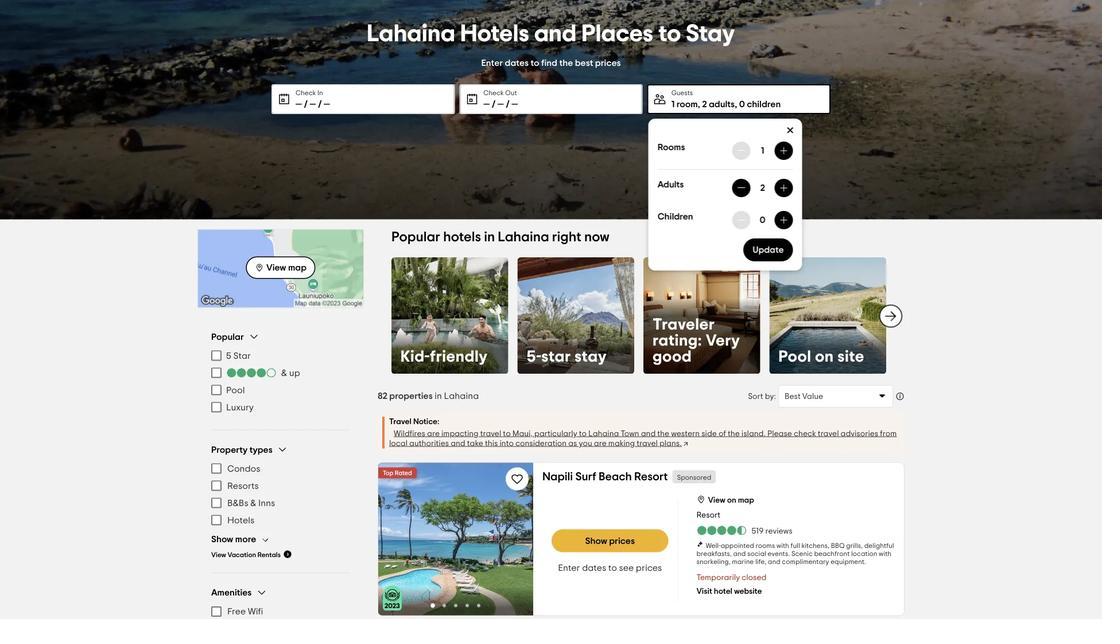 Task type: locate. For each thing, give the bounding box(es) containing it.
with down delightful
[[879, 551, 892, 558]]

× button
[[778, 119, 802, 143]]

location
[[851, 551, 877, 558]]

and down impacting
[[451, 440, 465, 448]]

enter up check out — / — / —
[[481, 58, 503, 67]]

stay
[[686, 22, 735, 46]]

site
[[838, 349, 865, 365]]

visit hotel website link
[[697, 586, 762, 597]]

free
[[227, 608, 246, 617]]

3 group from the top
[[211, 588, 350, 620]]

to left stay
[[658, 22, 681, 46]]

snorkeling,
[[697, 559, 731, 566]]

dates
[[505, 58, 529, 67], [582, 564, 606, 573]]

0 vertical spatial resort
[[634, 472, 668, 483]]

on for view
[[727, 497, 736, 505]]

, left the children
[[735, 100, 737, 109]]

town
[[621, 430, 639, 438]]

0 vertical spatial on
[[815, 349, 834, 365]]

1 horizontal spatial set child count to one less image
[[779, 216, 788, 225]]

0 horizontal spatial enter
[[481, 58, 503, 67]]

and
[[534, 22, 577, 46], [641, 430, 656, 438], [451, 440, 465, 448], [733, 551, 746, 558], [768, 559, 780, 566]]

1 horizontal spatial popular
[[391, 231, 440, 245]]

in right properties
[[435, 392, 442, 401]]

show left more
[[211, 535, 233, 544]]

1 horizontal spatial pool
[[779, 349, 811, 365]]

1 vertical spatial group
[[211, 445, 350, 560]]

prices inside button
[[609, 537, 635, 546]]

0 horizontal spatial view
[[211, 552, 226, 559]]

2 horizontal spatial view
[[708, 497, 725, 505]]

0 horizontal spatial show
[[211, 535, 233, 544]]

0 horizontal spatial &
[[250, 499, 256, 508]]

dates down show prices
[[582, 564, 606, 573]]

well-appointed rooms with full kitchens, bbq grills, delightful breakfasts, and social events. scenic beachfront location with snorkeling, marine life, and complimentary equipment. button
[[697, 542, 895, 567]]

on inside button
[[727, 497, 736, 505]]

& left inns
[[250, 499, 256, 508]]

1 horizontal spatial on
[[815, 349, 834, 365]]

0 horizontal spatial 2
[[702, 100, 707, 109]]

into
[[500, 440, 514, 448]]

0 horizontal spatial on
[[727, 497, 736, 505]]

2 right set adult count to one less image
[[760, 184, 765, 193]]

prices right see
[[636, 564, 662, 573]]

breakfasts,
[[697, 551, 732, 558]]

1 , from the left
[[698, 100, 700, 109]]

4 / from the left
[[506, 100, 510, 109]]

dates for see
[[582, 564, 606, 573]]

on up 4.5 of 5 bubbles. 519 reviews element
[[727, 497, 736, 505]]

on inside "link"
[[815, 349, 834, 365]]

enter dates to find the best prices
[[481, 58, 621, 67]]

enter
[[481, 58, 503, 67], [558, 564, 580, 573]]

lahaina inside the wildfires are impacting travel to maui, particularly to lahaina town and the western side of the island. please check travel advisories from local authorities and take this into consideration as you are making travel plans.
[[588, 430, 619, 438]]

0 horizontal spatial check
[[296, 90, 316, 96]]

1 vertical spatial on
[[727, 497, 736, 505]]

sort
[[748, 393, 763, 401]]

1 vertical spatial in
[[435, 392, 442, 401]]

5-
[[527, 349, 541, 365]]

1 check from the left
[[296, 90, 316, 96]]

1 horizontal spatial dates
[[582, 564, 606, 573]]

0 horizontal spatial hotels
[[227, 516, 254, 526]]

0 vertical spatial menu
[[211, 348, 350, 416]]

pool up best on the right
[[779, 349, 811, 365]]

0 vertical spatial 0
[[739, 100, 745, 109]]

2 horizontal spatial travel
[[818, 430, 839, 438]]

menu
[[211, 348, 350, 416], [211, 461, 350, 530]]

1 horizontal spatial resort
[[697, 512, 720, 520]]

view vacation rentals
[[211, 552, 281, 559]]

view on map
[[708, 497, 754, 505]]

1 vertical spatial resort
[[697, 512, 720, 520]]

check for check out — / — / —
[[484, 90, 504, 96]]

0 vertical spatial enter
[[481, 58, 503, 67]]

popular left hotels on the left top
[[391, 231, 440, 245]]

2 horizontal spatial the
[[728, 430, 740, 438]]

pool up luxury
[[226, 386, 245, 395]]

0 vertical spatial view
[[266, 264, 286, 273]]

0 vertical spatial dates
[[505, 58, 529, 67]]

popular up 5 on the left bottom of page
[[211, 333, 244, 342]]

1
[[671, 100, 675, 109], [761, 146, 764, 156]]

show prices
[[585, 537, 635, 546]]

island.
[[742, 430, 766, 438]]

wildfires are impacting travel to maui, particularly to lahaina town and the western side of the island. please check travel advisories from local authorities and take this into consideration as you are making travel plans. link
[[389, 430, 897, 449]]

prices right best
[[595, 58, 621, 67]]

1 horizontal spatial 1
[[761, 146, 764, 156]]

set child count to one less image
[[737, 216, 746, 225], [779, 216, 788, 225]]

popular
[[391, 231, 440, 245], [211, 333, 244, 342]]

1 horizontal spatial show
[[585, 537, 607, 546]]

2 vertical spatial group
[[211, 588, 350, 620]]

the right find
[[559, 58, 573, 67]]

show prices button
[[552, 530, 668, 553]]

very
[[706, 333, 740, 349]]

, left adults
[[698, 100, 700, 109]]

bbq
[[831, 543, 845, 550]]

&
[[281, 369, 287, 378], [250, 499, 256, 508]]

to
[[658, 22, 681, 46], [531, 58, 539, 67], [503, 430, 511, 438], [579, 430, 587, 438], [608, 564, 617, 573]]

check left out
[[484, 90, 504, 96]]

are right you
[[594, 440, 607, 448]]

children
[[747, 100, 781, 109]]

1 vertical spatial enter
[[558, 564, 580, 573]]

1 vertical spatial popular
[[211, 333, 244, 342]]

0 vertical spatial prices
[[595, 58, 621, 67]]

dates up out
[[505, 58, 529, 67]]

1 horizontal spatial 0
[[760, 216, 766, 225]]

travel
[[480, 430, 501, 438], [818, 430, 839, 438], [637, 440, 658, 448]]

show for show prices
[[585, 537, 607, 546]]

pool inside "link"
[[779, 349, 811, 365]]

82 properties in lahaina
[[378, 392, 479, 401]]

in
[[484, 231, 495, 245], [435, 392, 442, 401]]

1 horizontal spatial check
[[484, 90, 504, 96]]

2 vertical spatial view
[[211, 552, 226, 559]]

wildfires are impacting travel to maui, particularly to lahaina town and the western side of the island. please check travel advisories from local authorities and take this into consideration as you are making travel plans.
[[389, 430, 897, 448]]

in for hotels
[[484, 231, 495, 245]]

enter down show prices button at the bottom of the page
[[558, 564, 580, 573]]

519 reviews link
[[697, 526, 792, 537]]

adults
[[709, 100, 735, 109]]

with up the "events."
[[777, 543, 789, 550]]

0 vertical spatial popular
[[391, 231, 440, 245]]

1 vertical spatial menu
[[211, 461, 350, 530]]

check
[[296, 90, 316, 96], [484, 90, 504, 96]]

0 horizontal spatial are
[[427, 430, 440, 438]]

1 vertical spatial hotels
[[227, 516, 254, 526]]

in for properties
[[435, 392, 442, 401]]

2023 link
[[383, 586, 402, 612]]

2 set child count to one less image from the left
[[779, 216, 788, 225]]

plans.
[[659, 440, 682, 448]]

1 group from the top
[[211, 331, 350, 416]]

consideration
[[515, 440, 567, 448]]

1 right set room count to one less image
[[761, 146, 764, 156]]

0 right adults
[[739, 100, 745, 109]]

1 left room
[[671, 100, 675, 109]]

check left in
[[296, 90, 316, 96]]

the up plans.
[[657, 430, 669, 438]]

in
[[317, 90, 323, 96]]

0 horizontal spatial 0
[[739, 100, 745, 109]]

show more
[[211, 535, 256, 544]]

set adult count to one more image
[[779, 184, 788, 193]]

set child count to one less image down set adult count to one less image
[[737, 216, 746, 225]]

hotel
[[714, 588, 732, 596]]

check in — / — / —
[[296, 90, 330, 109]]

group
[[211, 331, 350, 416], [211, 445, 350, 560], [211, 588, 350, 620]]

0 vertical spatial pool
[[779, 349, 811, 365]]

resort
[[634, 472, 668, 483], [697, 512, 720, 520]]

marine
[[732, 559, 754, 566]]

value
[[802, 393, 823, 401]]

1 horizontal spatial enter
[[558, 564, 580, 573]]

1 vertical spatial pool
[[226, 386, 245, 395]]

best
[[785, 393, 801, 401]]

0 horizontal spatial map
[[288, 264, 307, 273]]

1 set child count to one less image from the left
[[737, 216, 746, 225]]

0 horizontal spatial resort
[[634, 472, 668, 483]]

resorts
[[227, 482, 259, 491]]

types
[[249, 446, 272, 455]]

popular hotels in lahaina right now
[[391, 231, 609, 245]]

0 horizontal spatial pool
[[226, 386, 245, 395]]

3 / from the left
[[492, 100, 496, 109]]

prices
[[595, 58, 621, 67], [609, 537, 635, 546], [636, 564, 662, 573]]

4 — from the left
[[484, 100, 490, 109]]

0 vertical spatial 1
[[671, 100, 675, 109]]

0 up update button
[[760, 216, 766, 225]]

visit
[[697, 588, 712, 596]]

to up the into
[[503, 430, 511, 438]]

1 horizontal spatial hotels
[[460, 22, 529, 46]]

set room count to one less image
[[737, 146, 746, 156]]

0 horizontal spatial set child count to one less image
[[737, 216, 746, 225]]

pool for pool on site
[[779, 349, 811, 365]]

travel right check
[[818, 430, 839, 438]]

the right 'of'
[[728, 430, 740, 438]]

update button
[[743, 239, 793, 262]]

next image
[[884, 310, 898, 323]]

on for pool
[[815, 349, 834, 365]]

,
[[698, 100, 700, 109], [735, 100, 737, 109]]

1 vertical spatial 1
[[761, 146, 764, 156]]

1 horizontal spatial map
[[738, 497, 754, 505]]

1 horizontal spatial ,
[[735, 100, 737, 109]]

2 check from the left
[[484, 90, 504, 96]]

well-appointed rooms with full kitchens, bbq grills, delightful breakfasts, and social events. scenic beachfront location with snorkeling, marine life, and complimentary equipment.
[[697, 543, 894, 566]]

hotels inside menu
[[227, 516, 254, 526]]

social
[[747, 551, 766, 558]]

1 menu from the top
[[211, 348, 350, 416]]

1 horizontal spatial are
[[594, 440, 607, 448]]

0 horizontal spatial in
[[435, 392, 442, 401]]

carousel of images figure
[[378, 464, 533, 616]]

wildfires
[[394, 430, 425, 438]]

popular for popular hotels in lahaina right now
[[391, 231, 440, 245]]

show inside dropdown button
[[211, 535, 233, 544]]

0 vertical spatial hotels
[[460, 22, 529, 46]]

2 right room
[[702, 100, 707, 109]]

authorities
[[409, 440, 449, 448]]

1 vertical spatial view
[[708, 497, 725, 505]]

napili
[[542, 472, 573, 483]]

save to a trip image
[[510, 473, 524, 486]]

and up enter dates to find the best prices
[[534, 22, 577, 46]]

0 horizontal spatial ,
[[698, 100, 700, 109]]

enter dates to see prices
[[558, 564, 662, 573]]

beach
[[599, 472, 632, 483]]

1 horizontal spatial view
[[266, 264, 286, 273]]

0 vertical spatial group
[[211, 331, 350, 416]]

view
[[266, 264, 286, 273], [708, 497, 725, 505], [211, 552, 226, 559]]

show up enter dates to see prices
[[585, 537, 607, 546]]

6 — from the left
[[512, 100, 518, 109]]

kid-friendly
[[401, 349, 488, 365]]

0 inside guests 1 room , 2 adults , 0 children
[[739, 100, 745, 109]]

2 vertical spatial prices
[[636, 564, 662, 573]]

0 vertical spatial &
[[281, 369, 287, 378]]

are up 'authorities'
[[427, 430, 440, 438]]

519 reviews
[[752, 528, 792, 536]]

traveler
[[653, 317, 715, 333]]

1 vertical spatial dates
[[582, 564, 606, 573]]

1 horizontal spatial in
[[484, 231, 495, 245]]

prices up see
[[609, 537, 635, 546]]

1 horizontal spatial with
[[879, 551, 892, 558]]

check inside check in — / — / —
[[296, 90, 316, 96]]

1 horizontal spatial travel
[[637, 440, 658, 448]]

napili surf beach resort
[[542, 472, 668, 483]]

0 horizontal spatial popular
[[211, 333, 244, 342]]

2 menu from the top
[[211, 461, 350, 530]]

1 vertical spatial 2
[[760, 184, 765, 193]]

0 vertical spatial with
[[777, 543, 789, 550]]

menu containing condos
[[211, 461, 350, 530]]

on left site
[[815, 349, 834, 365]]

are
[[427, 430, 440, 438], [594, 440, 607, 448]]

1 horizontal spatial 2
[[760, 184, 765, 193]]

check inside check out — / — / —
[[484, 90, 504, 96]]

0 vertical spatial in
[[484, 231, 495, 245]]

view on map button
[[697, 493, 754, 506]]

out
[[505, 90, 517, 96]]

1 vertical spatial prices
[[609, 537, 635, 546]]

resort right beach
[[634, 472, 668, 483]]

show inside button
[[585, 537, 607, 546]]

& left up
[[281, 369, 287, 378]]

0 horizontal spatial 1
[[671, 100, 675, 109]]

set rooms to one more image
[[779, 146, 788, 156]]

resort down view on map button
[[697, 512, 720, 520]]

travel up this
[[480, 430, 501, 438]]

pool on site
[[779, 349, 865, 365]]

2 group from the top
[[211, 445, 350, 560]]

check out — / — / —
[[484, 90, 518, 109]]

appointed
[[721, 543, 754, 550]]

as
[[568, 440, 577, 448]]

0 horizontal spatial dates
[[505, 58, 529, 67]]

in right hotels on the left top
[[484, 231, 495, 245]]

1 vertical spatial are
[[594, 440, 607, 448]]

kid-friendly link
[[391, 257, 508, 374]]

b&bs & inns
[[227, 499, 275, 508]]

please
[[767, 430, 792, 438]]

set child count to one less image down set adult count to one more icon
[[779, 216, 788, 225]]

show more button
[[211, 534, 275, 546]]

amenities
[[211, 589, 252, 598]]

travel down "town"
[[637, 440, 658, 448]]

and right "town"
[[641, 430, 656, 438]]

0 vertical spatial 2
[[702, 100, 707, 109]]



Task type: vqa. For each thing, say whether or not it's contained in the screenshot.
the from
yes



Task type: describe. For each thing, give the bounding box(es) containing it.
2 inside guests 1 room , 2 adults , 0 children
[[702, 100, 707, 109]]

b&bs
[[227, 499, 248, 508]]

rooms
[[756, 543, 775, 550]]

view map button
[[246, 257, 315, 279]]

travel notice:
[[389, 418, 439, 426]]

1 — from the left
[[296, 100, 302, 109]]

friendly
[[430, 349, 488, 365]]

pool on site link
[[769, 257, 886, 374]]

adults
[[658, 180, 684, 189]]

1 horizontal spatial &
[[281, 369, 287, 378]]

enter for enter dates to see prices
[[558, 564, 580, 573]]

group containing popular
[[211, 331, 350, 416]]

local
[[389, 440, 408, 448]]

view for view vacation rentals
[[211, 552, 226, 559]]

1 vertical spatial &
[[250, 499, 256, 508]]

website
[[734, 588, 762, 596]]

temporarily closed visit hotel website
[[697, 575, 767, 596]]

to left find
[[531, 58, 539, 67]]

advisories
[[841, 430, 878, 438]]

previous image
[[385, 310, 398, 323]]

1 horizontal spatial the
[[657, 430, 669, 438]]

update
[[753, 246, 784, 255]]

take
[[467, 440, 483, 448]]

inns
[[258, 499, 275, 508]]

2 , from the left
[[735, 100, 737, 109]]

1 vertical spatial map
[[738, 497, 754, 505]]

vacation
[[228, 552, 256, 559]]

to up you
[[579, 430, 587, 438]]

full
[[791, 543, 800, 550]]

dates for find
[[505, 58, 529, 67]]

scenic
[[791, 551, 813, 558]]

4.5 of 5 bubbles. 519 reviews element
[[697, 526, 792, 537]]

0 vertical spatial are
[[427, 430, 440, 438]]

check
[[794, 430, 816, 438]]

rated
[[395, 470, 412, 477]]

well-
[[706, 543, 721, 550]]

to left see
[[608, 564, 617, 573]]

group containing amenities
[[211, 588, 350, 620]]

menu containing 5 star
[[211, 348, 350, 416]]

notice:
[[413, 418, 439, 426]]

and down appointed
[[733, 551, 746, 558]]

complimentary
[[782, 559, 829, 566]]

show for show more
[[211, 535, 233, 544]]

5-star stay
[[527, 349, 607, 365]]

property
[[211, 446, 248, 455]]

1 vertical spatial with
[[879, 551, 892, 558]]

top
[[383, 470, 393, 477]]

temporarily
[[697, 575, 740, 583]]

of
[[719, 430, 726, 438]]

stay
[[575, 349, 607, 365]]

traveler rating: very good link
[[643, 257, 760, 374]]

top rated link
[[378, 464, 417, 479]]

properties
[[389, 392, 433, 401]]

wifi
[[248, 608, 263, 617]]

and down the "events."
[[768, 559, 780, 566]]

napili surf beach resort link
[[542, 470, 668, 484]]

grills,
[[846, 543, 863, 550]]

find
[[541, 58, 557, 67]]

0 horizontal spatial with
[[777, 543, 789, 550]]

best value
[[785, 393, 823, 401]]

free wifi
[[227, 608, 263, 617]]

side
[[702, 430, 717, 438]]

5 star
[[226, 352, 251, 361]]

0 vertical spatial map
[[288, 264, 307, 273]]

hotels
[[443, 231, 481, 245]]

reviews
[[765, 528, 792, 536]]

1 vertical spatial 0
[[760, 216, 766, 225]]

view for view on map
[[708, 497, 725, 505]]

star
[[233, 352, 251, 361]]

5 — from the left
[[498, 100, 504, 109]]

0 horizontal spatial travel
[[480, 430, 501, 438]]

1 inside guests 1 room , 2 adults , 0 children
[[671, 100, 675, 109]]

rentals
[[258, 552, 281, 559]]

this
[[485, 440, 498, 448]]

places
[[582, 22, 653, 46]]

surf
[[575, 472, 596, 483]]

& up
[[281, 369, 300, 378]]

4.0 of 5 bubbles image
[[226, 369, 277, 378]]

2 / from the left
[[318, 100, 322, 109]]

view vacation rentals link
[[211, 550, 292, 560]]

set adult count to one less image
[[737, 184, 746, 193]]

lahaina hotels and places to stay
[[367, 22, 735, 46]]

up
[[289, 369, 300, 378]]

maui,
[[512, 430, 533, 438]]

view for view map
[[266, 264, 286, 273]]

519
[[752, 528, 764, 536]]

good
[[653, 349, 692, 365]]

making
[[608, 440, 635, 448]]

guests 1 room , 2 adults , 0 children
[[671, 90, 781, 109]]

closed
[[742, 575, 767, 583]]

2 newly renovated solar heated pools add to your comfort image
[[378, 464, 533, 616]]

property types
[[211, 446, 272, 455]]

western
[[671, 430, 700, 438]]

rating:
[[653, 333, 702, 349]]

check for check in — / — / —
[[296, 90, 316, 96]]

enter for enter dates to find the best prices
[[481, 58, 503, 67]]

sponsored
[[677, 475, 711, 481]]

right
[[552, 231, 581, 245]]

view map
[[266, 264, 307, 273]]

now
[[584, 231, 609, 245]]

2 — from the left
[[310, 100, 316, 109]]

kitchens,
[[802, 543, 829, 550]]

see
[[619, 564, 634, 573]]

0 horizontal spatial the
[[559, 58, 573, 67]]

group containing property types
[[211, 445, 350, 560]]

pool for pool
[[226, 386, 245, 395]]

popular for popular
[[211, 333, 244, 342]]

travel
[[389, 418, 411, 426]]

1 / from the left
[[304, 100, 308, 109]]

3 — from the left
[[324, 100, 330, 109]]



